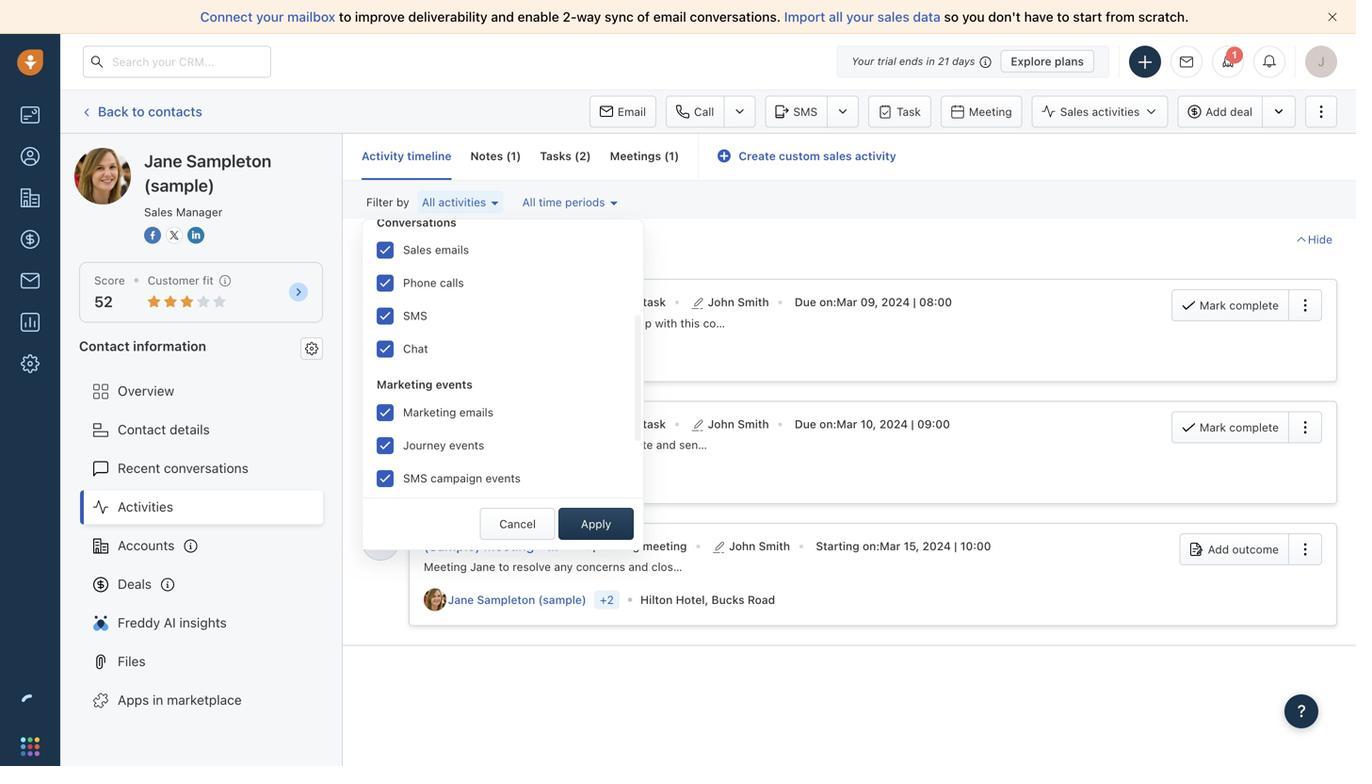 Task type: vqa. For each thing, say whether or not it's contained in the screenshot.


Task type: describe. For each thing, give the bounding box(es) containing it.
sync
[[605, 9, 634, 24]]

ends
[[900, 55, 924, 67]]

sales for sales emails
[[403, 243, 432, 256]]

2 vertical spatial mar
[[880, 539, 901, 553]]

mailbox
[[287, 9, 336, 24]]

up
[[639, 316, 652, 330]]

: for (sample) send the pricing quote
[[833, 417, 837, 431]]

call link
[[666, 96, 724, 128]]

email button
[[590, 96, 657, 128]]

outcome
[[1233, 543, 1280, 556]]

add for add deal
[[1206, 105, 1227, 118]]

mark for (sample) send the proposal document
[[1200, 299, 1227, 312]]

21
[[938, 55, 950, 67]]

marketing for marketing events
[[377, 378, 433, 391]]

smith for quote
[[738, 417, 769, 431]]

upcoming task for quote
[[585, 417, 666, 431]]

jane sampleton (sample) down steve
[[448, 471, 587, 484]]

explore plans link
[[1001, 50, 1095, 73]]

connect your mailbox link
[[200, 9, 339, 24]]

events for whatsapp events
[[462, 504, 497, 518]]

trial
[[878, 55, 897, 67]]

15,
[[904, 539, 920, 553]]

2 jane sampleton (sample) link from the top
[[448, 592, 591, 608]]

on for (sample) send the proposal document
[[820, 296, 833, 309]]

freshworks switcher image
[[21, 737, 40, 756]]

connect
[[200, 9, 253, 24]]

0 vertical spatial pricing
[[543, 416, 586, 432]]

task for quote
[[643, 417, 666, 431]]

mark complete button for (sample) send the pricing quote
[[1172, 411, 1289, 443]]

( for notes
[[506, 149, 511, 163]]

jane sampleton (sample) up manager
[[144, 151, 272, 196]]

the inside (sample) send the pricing quote link
[[519, 416, 539, 432]]

2 vertical spatial smith
[[759, 539, 791, 553]]

(sample) inside the jane sampleton (sample)
[[144, 175, 215, 196]]

customer fit
[[148, 274, 214, 287]]

have
[[1025, 9, 1054, 24]]

0 vertical spatial proposal
[[543, 294, 597, 310]]

explore plans
[[1011, 55, 1085, 68]]

1 vertical spatial in
[[153, 692, 163, 708]]

sampleton down the resolve
[[477, 593, 535, 606]]

2-
[[563, 9, 577, 24]]

connect your mailbox to improve deliverability and enable 2-way sync of email conversations. import all your sales data so you don't have to start from scratch.
[[200, 9, 1189, 24]]

phone
[[403, 276, 437, 289]]

1 vertical spatial pricing
[[583, 438, 619, 452]]

concerns
[[576, 560, 626, 573]]

10,
[[861, 417, 877, 431]]

events for marketing events
[[436, 378, 473, 391]]

your trial ends in 21 days
[[852, 55, 976, 67]]

marketing for marketing emails
[[403, 405, 456, 419]]

john smith for (sample) send the pricing quote
[[708, 417, 769, 431]]

1 vertical spatial proposal
[[475, 316, 521, 330]]

52
[[94, 293, 113, 311]]

2 vertical spatial on
[[863, 539, 877, 553]]

filter by
[[367, 196, 409, 209]]

due for document
[[795, 296, 817, 309]]

to left the resolve
[[499, 560, 510, 573]]

sales activities
[[1061, 105, 1140, 118]]

2 vertical spatial |
[[955, 539, 958, 553]]

1 for meetings ( 1 )
[[669, 149, 675, 163]]

don't
[[989, 9, 1021, 24]]

add outcome button
[[1180, 533, 1289, 565]]

data
[[913, 9, 941, 24]]

all for all time periods
[[523, 196, 536, 209]]

email
[[618, 105, 646, 118]]

email
[[654, 9, 687, 24]]

journey events
[[403, 438, 485, 452]]

meetings
[[610, 149, 662, 163]]

to right 'it'
[[719, 438, 729, 452]]

landing
[[403, 537, 446, 551]]

upcoming meeting
[[585, 539, 687, 553]]

chat
[[403, 342, 428, 355]]

conversations
[[164, 460, 249, 476]]

activity
[[855, 149, 897, 163]]

customer
[[148, 274, 200, 287]]

upcoming for quote
[[585, 417, 640, 431]]

create
[[739, 149, 776, 163]]

sms inside button
[[794, 105, 818, 118]]

tasks image
[[372, 289, 389, 306]]

days
[[953, 55, 976, 67]]

2 vertical spatial john smith
[[729, 539, 791, 553]]

meetings ( 1 )
[[610, 149, 680, 163]]

2 your from the left
[[847, 9, 874, 24]]

all
[[829, 9, 843, 24]]

(sample) send the proposal document link
[[424, 294, 663, 310]]

upcoming task for document
[[585, 296, 666, 309]]

sms button
[[765, 96, 827, 128]]

all activities
[[422, 196, 486, 209]]

to right back
[[132, 103, 145, 119]]

events for journey events
[[449, 438, 485, 452]]

and left enable
[[491, 9, 514, 24]]

landing page events
[[403, 537, 514, 551]]

1 vertical spatial sms
[[403, 309, 428, 322]]

sales for sales activities
[[1061, 105, 1089, 118]]

and left 'follow'
[[581, 316, 601, 330]]

the down calls
[[454, 316, 472, 330]]

back
[[98, 103, 129, 119]]

road
[[748, 593, 776, 606]]

1 inside 1 link
[[1232, 49, 1238, 61]]

mark for (sample) send the pricing quote
[[1200, 421, 1227, 434]]

tasks
[[540, 149, 572, 163]]

it
[[709, 438, 715, 452]]

your
[[852, 55, 875, 67]]

sales manager
[[144, 205, 223, 219]]

overview
[[118, 383, 175, 399]]

) for meetings ( 1 )
[[675, 149, 680, 163]]

all time periods button
[[518, 190, 623, 214]]

08:00
[[920, 296, 953, 309]]

back to contacts
[[98, 103, 202, 119]]

mar for (sample) send the proposal document
[[837, 296, 858, 309]]

the inside (sample) send the proposal document link
[[519, 294, 539, 310]]

add deal button
[[1178, 96, 1263, 128]]

insights
[[179, 615, 227, 630]]

all activities link
[[417, 191, 504, 214]]

2 vertical spatial john
[[729, 539, 756, 553]]

meetings image
[[372, 533, 389, 550]]

2 vertical spatial :
[[877, 539, 880, 553]]

contact for contact information
[[79, 338, 130, 354]]

events down steve
[[486, 471, 521, 485]]

2 vertical spatial sms
[[403, 471, 428, 485]]

create custom sales activity
[[739, 149, 897, 163]]

(sample) send the pricing quote link
[[424, 416, 625, 432]]

add deal
[[1206, 105, 1253, 118]]

) for notes ( 1 )
[[517, 149, 521, 163]]

mark complete button for (sample) send the proposal document
[[1172, 289, 1289, 321]]

on for (sample) send the pricing quote
[[820, 417, 833, 431]]

2 vertical spatial 2024
[[923, 539, 952, 553]]

1 vertical spatial send
[[424, 316, 451, 330]]

10:00
[[961, 539, 992, 553]]

journey
[[403, 438, 446, 452]]

(sample) send the pricing quote
[[424, 416, 625, 432]]

by
[[397, 196, 409, 209]]

notes ( 1 )
[[471, 149, 521, 163]]

send for (sample) send the pricing quote
[[484, 416, 516, 432]]

sampleton inside the jane sampleton (sample)
[[186, 151, 272, 171]]

( for meetings
[[665, 149, 669, 163]]

all for all activities
[[422, 196, 435, 209]]

explore
[[1011, 55, 1052, 68]]

(sample) send the proposal document
[[424, 294, 663, 310]]

2024 for (sample) send the proposal document
[[882, 296, 910, 309]]

files
[[118, 653, 146, 669]]

contact
[[703, 316, 744, 330]]

back to contacts link
[[79, 97, 203, 126]]

close image
[[1329, 12, 1338, 22]]



Task type: locate. For each thing, give the bounding box(es) containing it.
(sample) up sales manager
[[144, 175, 215, 196]]

1 mark from the top
[[1200, 299, 1227, 312]]

john smith up contact
[[708, 296, 769, 309]]

john smith up the deal. on the right bottom
[[729, 539, 791, 553]]

1 task from the top
[[643, 296, 666, 309]]

1 right send email icon at the right top of the page
[[1232, 49, 1238, 61]]

0 horizontal spatial sales
[[144, 205, 173, 219]]

sales down conversations on the left
[[403, 243, 432, 256]]

1 horizontal spatial 1
[[669, 149, 675, 163]]

) for tasks ( 2 )
[[587, 149, 591, 163]]

pricing right for
[[583, 438, 619, 452]]

sales left data
[[878, 9, 910, 24]]

proposal up send the proposal document and follow up with this contact after it.
[[543, 294, 597, 310]]

on right starting
[[863, 539, 877, 553]]

(sample) for (sample) send the proposal document
[[424, 294, 480, 310]]

time
[[539, 196, 562, 209]]

whatsapp events
[[403, 504, 497, 518]]

document up 'follow'
[[601, 294, 663, 310]]

mar left 15,
[[880, 539, 901, 553]]

( right notes at the left top of page
[[506, 149, 511, 163]]

: left 10,
[[833, 417, 837, 431]]

quote left send
[[623, 438, 653, 452]]

sampleton
[[145, 147, 210, 163], [186, 151, 272, 171], [477, 471, 535, 484], [477, 593, 535, 606]]

to
[[339, 9, 352, 24], [1058, 9, 1070, 24], [132, 103, 145, 119], [719, 438, 729, 452], [499, 560, 510, 573]]

2 mark from the top
[[1200, 421, 1227, 434]]

2024 right 10,
[[880, 417, 908, 431]]

recent
[[118, 460, 160, 476]]

john up 'it'
[[708, 417, 735, 431]]

contact up recent
[[118, 422, 166, 437]]

1 vertical spatial :
[[833, 417, 837, 431]]

activities down the time
[[507, 231, 562, 247]]

hilton
[[641, 593, 673, 606]]

0 vertical spatial with
[[655, 316, 678, 330]]

add for add outcome
[[1209, 543, 1230, 556]]

0 horizontal spatial (
[[506, 149, 511, 163]]

events up page
[[462, 504, 497, 518]]

jane sampleton (sample) down the resolve
[[448, 593, 587, 606]]

0 vertical spatial complete
[[1230, 299, 1280, 312]]

) right notes at the left top of page
[[517, 149, 521, 163]]

timeline
[[407, 149, 452, 163]]

2 mark complete from the top
[[1200, 421, 1280, 434]]

0 vertical spatial john smith
[[708, 296, 769, 309]]

john smith
[[708, 296, 769, 309], [708, 417, 769, 431], [729, 539, 791, 553]]

(sample) down for
[[539, 471, 587, 484]]

0 horizontal spatial proposal
[[475, 316, 521, 330]]

( right meetings
[[665, 149, 669, 163]]

contact
[[79, 338, 130, 354], [118, 422, 166, 437]]

sales left activity
[[824, 149, 852, 163]]

) right tasks at the left top of the page
[[587, 149, 591, 163]]

emails
[[435, 243, 469, 256], [460, 405, 494, 419]]

0 vertical spatial send
[[484, 294, 516, 310]]

events up sms campaign events
[[449, 438, 485, 452]]

| left 10:00
[[955, 539, 958, 553]]

scratch.
[[1139, 9, 1189, 24]]

phone calls
[[403, 276, 464, 289]]

1 vertical spatial quote
[[623, 438, 653, 452]]

jane.
[[733, 438, 761, 452]]

activities
[[118, 499, 173, 515]]

|
[[913, 296, 917, 309], [912, 417, 915, 431], [955, 539, 958, 553]]

1 vertical spatial document
[[524, 316, 578, 330]]

smith up "after" at the top of page
[[738, 296, 769, 309]]

complete
[[1230, 299, 1280, 312], [1230, 421, 1280, 434]]

09:00
[[918, 417, 951, 431]]

1 horizontal spatial your
[[847, 9, 874, 24]]

lg image
[[372, 411, 389, 428]]

jane sampleton (sample)
[[112, 147, 267, 163], [144, 151, 272, 196], [448, 471, 587, 484], [448, 593, 587, 606]]

marketing
[[377, 378, 433, 391], [403, 405, 456, 419]]

your left mailbox
[[256, 9, 284, 24]]

(
[[506, 149, 511, 163], [575, 149, 580, 163], [665, 149, 669, 163]]

0 vertical spatial john
[[708, 296, 735, 309]]

0 vertical spatial activities
[[1093, 105, 1140, 118]]

events down the 'cancel'
[[479, 537, 514, 551]]

0 vertical spatial on
[[820, 296, 833, 309]]

sampleton down contacts
[[145, 147, 210, 163]]

1 vertical spatial marketing
[[403, 405, 456, 419]]

mar
[[837, 296, 858, 309], [837, 417, 858, 431], [880, 539, 901, 553]]

events up marketing emails
[[436, 378, 473, 391]]

whatsapp
[[403, 504, 458, 518]]

meeting jane to resolve any concerns and close the deal.
[[424, 560, 730, 573]]

deliverability
[[408, 9, 488, 24]]

improve
[[355, 9, 405, 24]]

1 due from the top
[[795, 296, 817, 309]]

2 horizontal spatial 1
[[1232, 49, 1238, 61]]

deals
[[118, 576, 152, 592]]

2024 for (sample) send the pricing quote
[[880, 417, 908, 431]]

send up chat
[[424, 316, 451, 330]]

0 vertical spatial emails
[[435, 243, 469, 256]]

1 upcoming task from the top
[[585, 296, 666, 309]]

1 horizontal spatial activities
[[507, 231, 562, 247]]

0 vertical spatial quote
[[589, 416, 625, 432]]

2 upcoming task from the top
[[585, 417, 666, 431]]

1 vertical spatial emails
[[460, 405, 494, 419]]

task up 'coordinate with steve for the pricing quote and send it to jane.'
[[643, 417, 666, 431]]

with
[[655, 316, 678, 330], [486, 438, 508, 452]]

upcoming task up 'coordinate with steve for the pricing quote and send it to jane.'
[[585, 417, 666, 431]]

quote inside (sample) send the pricing quote link
[[589, 416, 625, 432]]

0 horizontal spatial document
[[524, 316, 578, 330]]

it.
[[775, 316, 786, 330]]

1 ( from the left
[[506, 149, 511, 163]]

1 horizontal spatial proposal
[[543, 294, 597, 310]]

1 vertical spatial on
[[820, 417, 833, 431]]

on
[[820, 296, 833, 309], [820, 417, 833, 431], [863, 539, 877, 553]]

contact details
[[118, 422, 210, 437]]

0 horizontal spatial all
[[422, 196, 435, 209]]

due on : mar 09, 2024 | 08:00
[[795, 296, 953, 309]]

0 vertical spatial marketing
[[377, 378, 433, 391]]

sms up chat
[[403, 309, 428, 322]]

1 vertical spatial mark
[[1200, 421, 1227, 434]]

0 horizontal spatial with
[[486, 438, 508, 452]]

1 vertical spatial mar
[[837, 417, 858, 431]]

1 horizontal spatial )
[[587, 149, 591, 163]]

periods
[[565, 196, 605, 209]]

follow
[[604, 316, 635, 330]]

1 upcoming from the top
[[585, 296, 640, 309]]

send email image
[[1181, 56, 1194, 68]]

meeting down "days"
[[969, 105, 1013, 118]]

freddy ai insights
[[118, 615, 227, 630]]

send
[[484, 294, 516, 310], [424, 316, 451, 330], [484, 416, 516, 432]]

meeting inside button
[[969, 105, 1013, 118]]

send up steve
[[484, 416, 516, 432]]

2 horizontal spatial activities
[[1093, 105, 1140, 118]]

1 vertical spatial |
[[912, 417, 915, 431]]

conversations
[[377, 216, 457, 229]]

0 vertical spatial mark complete button
[[1172, 289, 1289, 321]]

| for document
[[913, 296, 917, 309]]

sampleton up manager
[[186, 151, 272, 171]]

mar left 09,
[[837, 296, 858, 309]]

with left steve
[[486, 438, 508, 452]]

call
[[694, 105, 715, 118]]

0 vertical spatial smith
[[738, 296, 769, 309]]

score
[[94, 274, 125, 287]]

1 vertical spatial with
[[486, 438, 508, 452]]

activities for sales activities
[[1093, 105, 1140, 118]]

in left 21
[[927, 55, 935, 67]]

create custom sales activity link
[[718, 149, 897, 163]]

1 mark complete button from the top
[[1172, 289, 1289, 321]]

deal.
[[704, 560, 730, 573]]

jane sampleton (sample) link down steve
[[448, 470, 591, 486]]

1 vertical spatial task
[[643, 417, 666, 431]]

enable
[[518, 9, 559, 24]]

add inside button
[[1209, 543, 1230, 556]]

0 vertical spatial sales
[[1061, 105, 1089, 118]]

ai
[[164, 615, 176, 630]]

2 ( from the left
[[575, 149, 580, 163]]

in right apps
[[153, 692, 163, 708]]

2 all from the left
[[523, 196, 536, 209]]

calls
[[440, 276, 464, 289]]

smith up road
[[759, 539, 791, 553]]

marketplace
[[167, 692, 242, 708]]

activities down "explore plans" link
[[1093, 105, 1140, 118]]

send for (sample) send the proposal document
[[484, 294, 516, 310]]

cancel button
[[480, 508, 556, 540]]

0 horizontal spatial 1
[[511, 149, 517, 163]]

1 right meetings
[[669, 149, 675, 163]]

09,
[[861, 296, 879, 309]]

campaign
[[431, 471, 483, 485]]

2 complete from the top
[[1230, 421, 1280, 434]]

(sample)
[[424, 294, 480, 310], [424, 416, 480, 432]]

0 vertical spatial mark complete
[[1200, 299, 1280, 312]]

marketing down marketing events
[[403, 405, 456, 419]]

2 mark complete button from the top
[[1172, 411, 1289, 443]]

tasks ( 2 )
[[540, 149, 591, 163]]

0 vertical spatial document
[[601, 294, 663, 310]]

| left 09:00
[[912, 417, 915, 431]]

3 ( from the left
[[665, 149, 669, 163]]

upcoming for document
[[585, 296, 640, 309]]

starting
[[816, 539, 860, 553]]

contact down 52 button
[[79, 338, 130, 354]]

2024 right 15,
[[923, 539, 952, 553]]

1 your from the left
[[256, 9, 284, 24]]

activities
[[1093, 105, 1140, 118], [439, 196, 486, 209], [507, 231, 562, 247]]

Search your CRM... text field
[[83, 46, 271, 78]]

1 horizontal spatial (
[[575, 149, 580, 163]]

and down conversations on the left
[[417, 231, 440, 247]]

| for quote
[[912, 417, 915, 431]]

due left 10,
[[795, 417, 817, 431]]

sms up create custom sales activity link
[[794, 105, 818, 118]]

1 mark complete from the top
[[1200, 299, 1280, 312]]

activity
[[362, 149, 404, 163]]

) right meetings
[[675, 149, 680, 163]]

mark complete for (sample) send the proposal document
[[1200, 299, 1280, 312]]

1 (sample) from the top
[[424, 294, 480, 310]]

complete for (sample) send the proposal document
[[1230, 299, 1280, 312]]

upcoming up 'coordinate with steve for the pricing quote and send it to jane.'
[[585, 417, 640, 431]]

0 horizontal spatial sales
[[824, 149, 852, 163]]

emails up 'coordinate'
[[460, 405, 494, 419]]

task button
[[869, 96, 932, 128]]

add left deal
[[1206, 105, 1227, 118]]

all inside button
[[523, 196, 536, 209]]

0 vertical spatial :
[[833, 296, 837, 309]]

1 vertical spatial complete
[[1230, 421, 1280, 434]]

0 vertical spatial upcoming task
[[585, 296, 666, 309]]

2 vertical spatial activities
[[507, 231, 562, 247]]

2 ) from the left
[[587, 149, 591, 163]]

meeting for meeting jane to resolve any concerns and close the deal.
[[424, 560, 467, 573]]

john smith up jane.
[[708, 417, 769, 431]]

3 ) from the left
[[675, 149, 680, 163]]

2 due from the top
[[795, 417, 817, 431]]

the
[[519, 294, 539, 310], [454, 316, 472, 330], [519, 416, 539, 432], [562, 438, 580, 452], [683, 560, 700, 573]]

1 vertical spatial mark complete
[[1200, 421, 1280, 434]]

jane sampleton (sample) down contacts
[[112, 147, 267, 163]]

0 vertical spatial upcoming
[[585, 296, 640, 309]]

1 for notes ( 1 )
[[511, 149, 517, 163]]

due on : mar 10, 2024 | 09:00
[[795, 417, 951, 431]]

(sample) down any
[[539, 593, 587, 606]]

and left send
[[656, 438, 676, 452]]

emails for sales emails
[[435, 243, 469, 256]]

manager
[[176, 205, 223, 219]]

from
[[1106, 9, 1135, 24]]

document down (sample) send the proposal document link
[[524, 316, 578, 330]]

1 horizontal spatial in
[[927, 55, 935, 67]]

the right for
[[562, 438, 580, 452]]

2 horizontal spatial )
[[675, 149, 680, 163]]

accounts
[[118, 538, 175, 553]]

emails up calls
[[435, 243, 469, 256]]

1 vertical spatial due
[[795, 417, 817, 431]]

: left 09,
[[833, 296, 837, 309]]

your right all
[[847, 9, 874, 24]]

in
[[927, 55, 935, 67], [153, 692, 163, 708]]

)
[[517, 149, 521, 163], [587, 149, 591, 163], [675, 149, 680, 163]]

(sample) up manager
[[213, 147, 267, 163]]

1 vertical spatial 2024
[[880, 417, 908, 431]]

1 vertical spatial contact
[[118, 422, 166, 437]]

emails for marketing emails
[[460, 405, 494, 419]]

smith up jane.
[[738, 417, 769, 431]]

0 vertical spatial |
[[913, 296, 917, 309]]

1 jane sampleton (sample) link from the top
[[448, 470, 591, 486]]

marketing events
[[377, 378, 473, 391]]

add
[[1206, 105, 1227, 118], [1209, 543, 1230, 556]]

3 upcoming from the top
[[585, 539, 640, 553]]

1 vertical spatial john
[[708, 417, 735, 431]]

0 horizontal spatial your
[[256, 9, 284, 24]]

add inside button
[[1206, 105, 1227, 118]]

2 task from the top
[[643, 417, 666, 431]]

import
[[785, 9, 826, 24]]

1 horizontal spatial document
[[601, 294, 663, 310]]

2024 right 09,
[[882, 296, 910, 309]]

the up send the proposal document and follow up with this contact after it.
[[519, 294, 539, 310]]

0 horizontal spatial activities
[[439, 196, 486, 209]]

and down upcoming meeting
[[629, 560, 649, 573]]

of
[[637, 9, 650, 24]]

1 complete from the top
[[1230, 299, 1280, 312]]

0 horizontal spatial meeting
[[424, 560, 467, 573]]

john for quote
[[708, 417, 735, 431]]

complete for (sample) send the pricing quote
[[1230, 421, 1280, 434]]

2 horizontal spatial (
[[665, 149, 669, 163]]

marketing down chat
[[377, 378, 433, 391]]

quote up 'coordinate with steve for the pricing quote and send it to jane.'
[[589, 416, 625, 432]]

(sample) up 'coordinate'
[[424, 416, 480, 432]]

1 vertical spatial john smith
[[708, 417, 769, 431]]

you
[[963, 9, 985, 24]]

2 upcoming from the top
[[585, 417, 640, 431]]

john smith for (sample) send the proposal document
[[708, 296, 769, 309]]

2 (sample) from the top
[[424, 416, 480, 432]]

1 vertical spatial jane sampleton (sample) link
[[448, 592, 591, 608]]

0 vertical spatial 2024
[[882, 296, 910, 309]]

2 vertical spatial sales
[[403, 243, 432, 256]]

activities for all activities
[[439, 196, 486, 209]]

(sample) inside (sample) send the proposal document link
[[424, 294, 480, 310]]

contact information
[[79, 338, 206, 354]]

mark
[[1200, 299, 1227, 312], [1200, 421, 1227, 434]]

for
[[544, 438, 559, 452]]

sales left manager
[[144, 205, 173, 219]]

document
[[601, 294, 663, 310], [524, 316, 578, 330]]

smith for document
[[738, 296, 769, 309]]

1 vertical spatial smith
[[738, 417, 769, 431]]

john up the deal. on the right bottom
[[729, 539, 756, 553]]

to left start
[[1058, 9, 1070, 24]]

due for quote
[[795, 417, 817, 431]]

close
[[652, 560, 680, 573]]

0 horizontal spatial )
[[517, 149, 521, 163]]

information
[[133, 338, 206, 354]]

0 vertical spatial task
[[643, 296, 666, 309]]

activities up overdue and upcoming activities
[[439, 196, 486, 209]]

mng settings image
[[305, 342, 318, 355]]

contact for contact details
[[118, 422, 166, 437]]

1 vertical spatial sales
[[144, 205, 173, 219]]

1 horizontal spatial meeting
[[969, 105, 1013, 118]]

any
[[554, 560, 573, 573]]

1 vertical spatial (sample)
[[424, 416, 480, 432]]

0 vertical spatial contact
[[79, 338, 130, 354]]

(sample) inside (sample) send the pricing quote link
[[424, 416, 480, 432]]

score 52
[[94, 274, 125, 311]]

(sample) down calls
[[424, 294, 480, 310]]

1 ) from the left
[[517, 149, 521, 163]]

task
[[897, 105, 921, 118]]

1 vertical spatial mark complete button
[[1172, 411, 1289, 443]]

sampleton down steve
[[477, 471, 535, 484]]

0 vertical spatial (sample)
[[424, 294, 480, 310]]

: for (sample) send the proposal document
[[833, 296, 837, 309]]

0 vertical spatial in
[[927, 55, 935, 67]]

custom
[[779, 149, 821, 163]]

2 vertical spatial send
[[484, 416, 516, 432]]

add left outcome in the bottom of the page
[[1209, 543, 1230, 556]]

to right mailbox
[[339, 9, 352, 24]]

the left the deal. on the right bottom
[[683, 560, 700, 573]]

task up the up
[[643, 296, 666, 309]]

mark complete for (sample) send the pricing quote
[[1200, 421, 1280, 434]]

apps
[[118, 692, 149, 708]]

mar left 10,
[[837, 417, 858, 431]]

1 horizontal spatial with
[[655, 316, 678, 330]]

2 vertical spatial upcoming
[[585, 539, 640, 553]]

meeting down landing page events
[[424, 560, 467, 573]]

sales activities button
[[1032, 96, 1178, 128], [1032, 96, 1169, 128]]

task for document
[[643, 296, 666, 309]]

0 horizontal spatial in
[[153, 692, 163, 708]]

sales emails
[[403, 243, 469, 256]]

1 vertical spatial upcoming
[[585, 417, 640, 431]]

1 right notes at the left top of page
[[511, 149, 517, 163]]

( for tasks
[[575, 149, 580, 163]]

0 vertical spatial mar
[[837, 296, 858, 309]]

(sample) for (sample) send the pricing quote
[[424, 416, 480, 432]]

1 all from the left
[[422, 196, 435, 209]]

sales for sales manager
[[144, 205, 173, 219]]

activity timeline
[[362, 149, 452, 163]]

0 vertical spatial sales
[[878, 9, 910, 24]]

meeting for meeting
[[969, 105, 1013, 118]]

with right the up
[[655, 316, 678, 330]]

pricing
[[543, 416, 586, 432], [583, 438, 619, 452]]

0 vertical spatial meeting
[[969, 105, 1013, 118]]

0 vertical spatial sms
[[794, 105, 818, 118]]

2 horizontal spatial sales
[[1061, 105, 1089, 118]]

all up conversations on the left
[[422, 196, 435, 209]]

1 vertical spatial meeting
[[424, 560, 467, 573]]

on left 10,
[[820, 417, 833, 431]]

1 vertical spatial upcoming task
[[585, 417, 666, 431]]

mar for (sample) send the pricing quote
[[837, 417, 858, 431]]

| left 08:00
[[913, 296, 917, 309]]

john for document
[[708, 296, 735, 309]]

hotel,
[[676, 593, 709, 606]]

upcoming up the concerns
[[585, 539, 640, 553]]

the up steve
[[519, 416, 539, 432]]

notes
[[471, 149, 503, 163]]

events
[[436, 378, 473, 391], [449, 438, 485, 452], [486, 471, 521, 485], [462, 504, 497, 518], [479, 537, 514, 551]]



